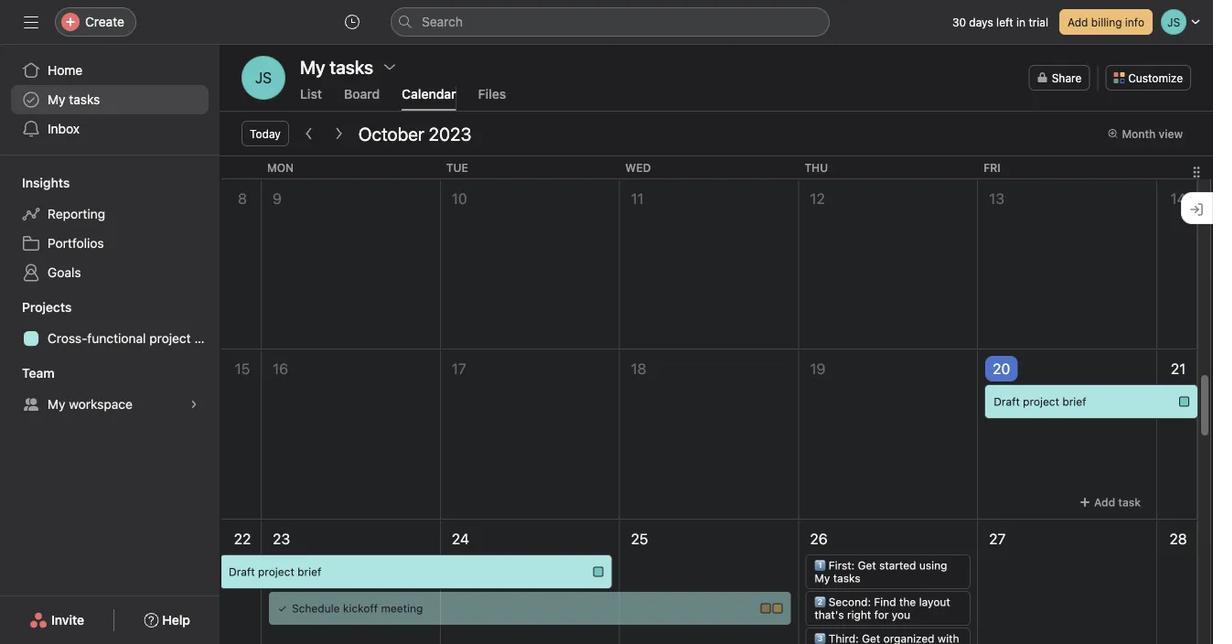 Task type: vqa. For each thing, say whether or not it's contained in the screenshot.
kickoff
yes



Task type: locate. For each thing, give the bounding box(es) containing it.
2 vertical spatial my
[[815, 572, 830, 585]]

help
[[162, 613, 190, 628]]

calendar link
[[402, 86, 456, 111]]

list
[[300, 86, 322, 102]]

21
[[1171, 360, 1186, 378]]

add billing info button
[[1060, 9, 1153, 35]]

first:
[[829, 559, 855, 572]]

0 horizontal spatial draft
[[229, 566, 255, 578]]

9
[[273, 190, 282, 207]]

add left task
[[1095, 496, 1116, 509]]

1 vertical spatial tasks
[[834, 572, 861, 585]]

draft down "20"
[[994, 395, 1020, 408]]

schedule
[[292, 602, 340, 615]]

0 horizontal spatial brief
[[298, 566, 322, 578]]

cross-functional project plan link
[[11, 324, 220, 353]]

search button
[[391, 7, 830, 37]]

1 horizontal spatial draft project brief
[[994, 395, 1087, 408]]

global element
[[0, 45, 220, 155]]

0 vertical spatial tasks
[[69, 92, 100, 107]]

draft project brief down "20"
[[994, 395, 1087, 408]]

fri
[[984, 161, 1001, 174]]

my tasks link
[[11, 85, 209, 114]]

mon
[[267, 161, 294, 174]]

october 2023
[[359, 123, 472, 144]]

for
[[875, 609, 889, 621]]

view
[[1159, 127, 1183, 140]]

see details, my workspace image
[[189, 399, 200, 410]]

1 vertical spatial draft project brief
[[229, 566, 322, 578]]

0 vertical spatial add
[[1068, 16, 1089, 28]]

27
[[990, 530, 1006, 548]]

1 horizontal spatial draft
[[994, 395, 1020, 408]]

share
[[1052, 71, 1082, 84]]

my inside the teams element
[[48, 397, 65, 412]]

list link
[[300, 86, 322, 111]]

goals link
[[11, 258, 209, 287]]

1 horizontal spatial brief
[[1063, 395, 1087, 408]]

0 horizontal spatial project
[[149, 331, 191, 346]]

my inside global element
[[48, 92, 65, 107]]

30 days left in trial
[[953, 16, 1049, 28]]

tasks down home
[[69, 92, 100, 107]]

draft down 22
[[229, 566, 255, 578]]

functional
[[87, 331, 146, 346]]

my up the 2️⃣
[[815, 572, 830, 585]]

in
[[1017, 16, 1026, 28]]

add left billing
[[1068, 16, 1089, 28]]

right
[[848, 609, 872, 621]]

previous month image
[[302, 126, 316, 141]]

0 horizontal spatial tasks
[[69, 92, 100, 107]]

add
[[1068, 16, 1089, 28], [1095, 496, 1116, 509]]

brief
[[1063, 395, 1087, 408], [298, 566, 322, 578]]

using
[[920, 559, 948, 572]]

19
[[810, 360, 826, 378]]

23
[[273, 530, 290, 548]]

1 horizontal spatial tasks
[[834, 572, 861, 585]]

1 horizontal spatial add
[[1095, 496, 1116, 509]]

0 vertical spatial my
[[48, 92, 65, 107]]

tasks
[[69, 92, 100, 107], [834, 572, 861, 585]]

my up inbox
[[48, 92, 65, 107]]

1 vertical spatial project
[[1023, 395, 1060, 408]]

month view
[[1123, 127, 1183, 140]]

cross-
[[48, 331, 87, 346]]

show options image
[[383, 59, 397, 74]]

next month image
[[331, 126, 346, 141]]

create button
[[55, 7, 136, 37]]

today
[[250, 127, 281, 140]]

20
[[993, 360, 1011, 378]]

files
[[478, 86, 506, 102]]

my for my workspace
[[48, 397, 65, 412]]

billing
[[1092, 16, 1123, 28]]

add inside button
[[1095, 496, 1116, 509]]

js button
[[242, 56, 286, 100]]

1️⃣
[[815, 559, 826, 572]]

project
[[149, 331, 191, 346], [1023, 395, 1060, 408], [258, 566, 295, 578]]

schedule kickoff meeting
[[292, 602, 423, 615]]

26
[[810, 530, 828, 548]]

share button
[[1029, 65, 1090, 91]]

task
[[1119, 496, 1141, 509]]

kickoff
[[343, 602, 378, 615]]

add inside button
[[1068, 16, 1089, 28]]

0 vertical spatial project
[[149, 331, 191, 346]]

board
[[344, 86, 380, 102]]

get
[[858, 559, 877, 572]]

2️⃣
[[815, 596, 826, 609]]

0 horizontal spatial add
[[1068, 16, 1089, 28]]

history image
[[345, 15, 360, 29]]

projects
[[22, 300, 72, 315]]

1 vertical spatial add
[[1095, 496, 1116, 509]]

wed
[[626, 161, 651, 174]]

info
[[1126, 16, 1145, 28]]

home
[[48, 63, 83, 78]]

project inside 'element'
[[149, 331, 191, 346]]

22
[[234, 530, 251, 548]]

1 vertical spatial my
[[48, 397, 65, 412]]

11
[[631, 190, 644, 207]]

draft
[[994, 395, 1020, 408], [229, 566, 255, 578]]

15
[[235, 360, 250, 378]]

0 vertical spatial draft project brief
[[994, 395, 1087, 408]]

days
[[970, 16, 994, 28]]

draft project brief
[[994, 395, 1087, 408], [229, 566, 322, 578]]

30
[[953, 16, 966, 28]]

2 vertical spatial project
[[258, 566, 295, 578]]

meeting
[[381, 602, 423, 615]]

draft project brief down the 23
[[229, 566, 322, 578]]

tasks up second:
[[834, 572, 861, 585]]

my down team
[[48, 397, 65, 412]]



Task type: describe. For each thing, give the bounding box(es) containing it.
customize
[[1129, 71, 1183, 84]]

trial
[[1029, 16, 1049, 28]]

second:
[[829, 596, 871, 609]]

10
[[452, 190, 467, 207]]

october
[[359, 123, 424, 144]]

that's
[[815, 609, 844, 621]]

0 horizontal spatial draft project brief
[[229, 566, 322, 578]]

2️⃣ second: find the layout that's right for you
[[815, 596, 951, 621]]

left
[[997, 16, 1014, 28]]

1️⃣ first: get started using my tasks
[[815, 559, 948, 585]]

portfolios
[[48, 236, 104, 251]]

add for add billing info
[[1068, 16, 1089, 28]]

0 vertical spatial draft
[[994, 395, 1020, 408]]

insights element
[[0, 167, 220, 291]]

home link
[[11, 56, 209, 85]]

the
[[900, 596, 916, 609]]

create
[[85, 14, 124, 29]]

goals
[[48, 265, 81, 280]]

my for my tasks
[[48, 92, 65, 107]]

8
[[238, 190, 247, 207]]

17
[[452, 360, 466, 378]]

16
[[273, 360, 288, 378]]

invite
[[51, 613, 84, 628]]

2023
[[429, 123, 472, 144]]

reporting link
[[11, 200, 209, 229]]

thu
[[805, 161, 828, 174]]

28
[[1170, 530, 1188, 548]]

invite button
[[17, 604, 96, 637]]

18
[[631, 360, 647, 378]]

inbox link
[[11, 114, 209, 144]]

team button
[[0, 364, 55, 383]]

projects button
[[0, 298, 72, 317]]

customize button
[[1106, 65, 1192, 91]]

add task button
[[1072, 490, 1150, 515]]

search
[[422, 14, 463, 29]]

find
[[874, 596, 897, 609]]

2 horizontal spatial project
[[1023, 395, 1060, 408]]

files link
[[478, 86, 506, 111]]

24
[[452, 530, 469, 548]]

projects element
[[0, 291, 220, 357]]

insights
[[22, 175, 70, 190]]

hide sidebar image
[[24, 15, 38, 29]]

calendar
[[402, 86, 456, 102]]

today button
[[242, 121, 289, 146]]

my workspace
[[48, 397, 133, 412]]

my inside 1️⃣ first: get started using my tasks
[[815, 572, 830, 585]]

1 vertical spatial draft
[[229, 566, 255, 578]]

plan
[[194, 331, 220, 346]]

14
[[1171, 190, 1187, 207]]

team
[[22, 366, 55, 381]]

1 vertical spatial brief
[[298, 566, 322, 578]]

12
[[810, 190, 825, 207]]

1 horizontal spatial project
[[258, 566, 295, 578]]

month
[[1123, 127, 1156, 140]]

month view button
[[1100, 121, 1192, 146]]

add for add task
[[1095, 496, 1116, 509]]

tasks inside global element
[[69, 92, 100, 107]]

teams element
[[0, 357, 220, 423]]

tue
[[446, 161, 468, 174]]

inbox
[[48, 121, 80, 136]]

add task
[[1095, 496, 1141, 509]]

reporting
[[48, 206, 105, 221]]

0 vertical spatial brief
[[1063, 395, 1087, 408]]

js
[[255, 69, 272, 86]]

you
[[892, 609, 911, 621]]

help button
[[132, 604, 202, 637]]

tasks inside 1️⃣ first: get started using my tasks
[[834, 572, 861, 585]]

board link
[[344, 86, 380, 111]]

insights button
[[0, 174, 70, 192]]

my tasks
[[300, 56, 373, 77]]

add billing info
[[1068, 16, 1145, 28]]

my tasks
[[48, 92, 100, 107]]

25
[[631, 530, 648, 548]]

portfolios link
[[11, 229, 209, 258]]

13
[[990, 190, 1005, 207]]

search list box
[[391, 7, 830, 37]]

cross-functional project plan
[[48, 331, 220, 346]]



